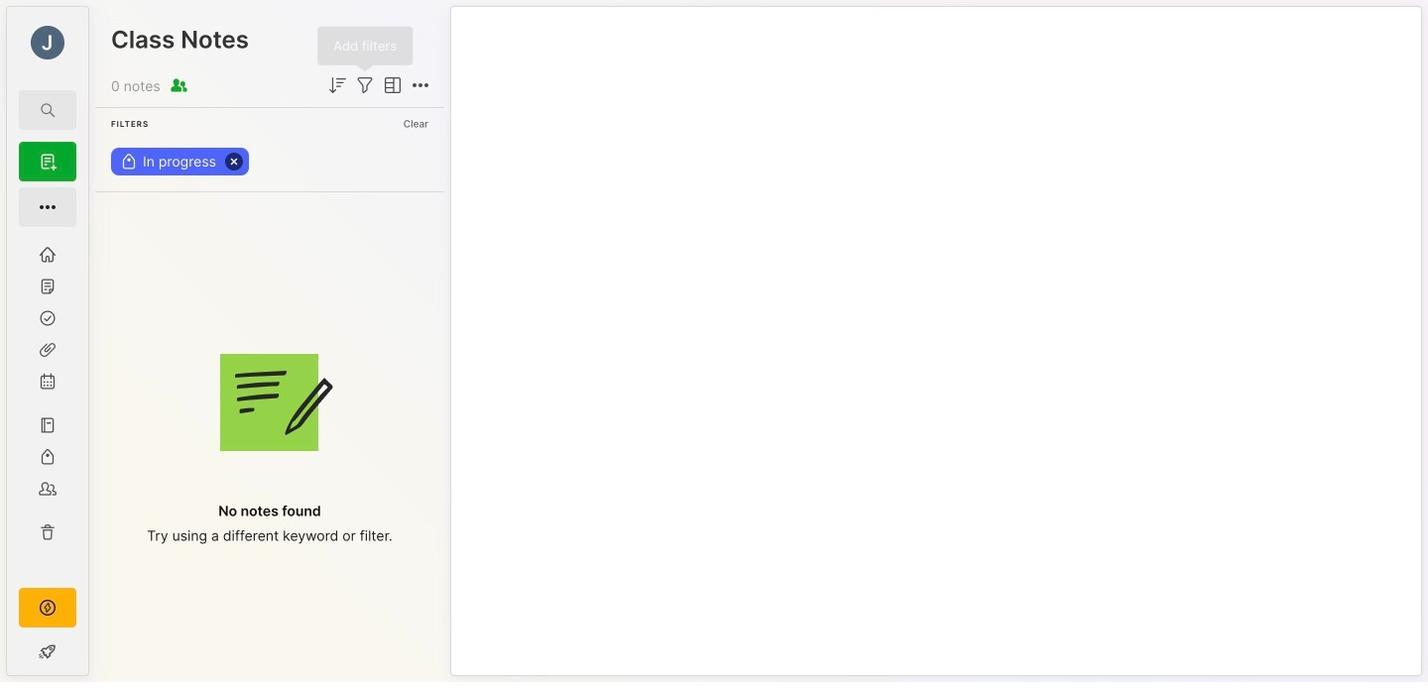 Task type: vqa. For each thing, say whether or not it's contained in the screenshot.
the top More actions field
no



Task type: describe. For each thing, give the bounding box(es) containing it.
Help and Learning task checklist field
[[7, 636, 88, 668]]

home image
[[38, 245, 58, 265]]

note window element
[[450, 6, 1422, 676]]

1 new note image from the top
[[36, 150, 60, 174]]

account image
[[31, 26, 64, 60]]



Task type: locate. For each thing, give the bounding box(es) containing it.
new note image up home image
[[36, 195, 60, 219]]

Add filters field
[[353, 73, 377, 97]]

2 new note image from the top
[[36, 195, 60, 219]]

1 vertical spatial new note image
[[36, 195, 60, 219]]

Sort options field
[[325, 73, 349, 97]]

More actions field
[[409, 73, 432, 97]]

Account field
[[7, 23, 88, 62]]

2 members image
[[167, 73, 191, 97]]

main element
[[0, 0, 95, 682]]

0 vertical spatial new note image
[[36, 150, 60, 174]]

click to expand image
[[87, 646, 102, 670]]

tree inside main element
[[7, 239, 88, 570]]

new note image
[[36, 150, 60, 174], [36, 195, 60, 219]]

upgrade image
[[36, 596, 60, 620]]

tree
[[7, 239, 88, 570]]

add filters image
[[353, 73, 377, 97]]

more actions image
[[409, 73, 432, 97]]

new note image down edit search image on the top of the page
[[36, 150, 60, 174]]

edit search image
[[36, 98, 60, 122]]

View options field
[[377, 73, 405, 97]]



